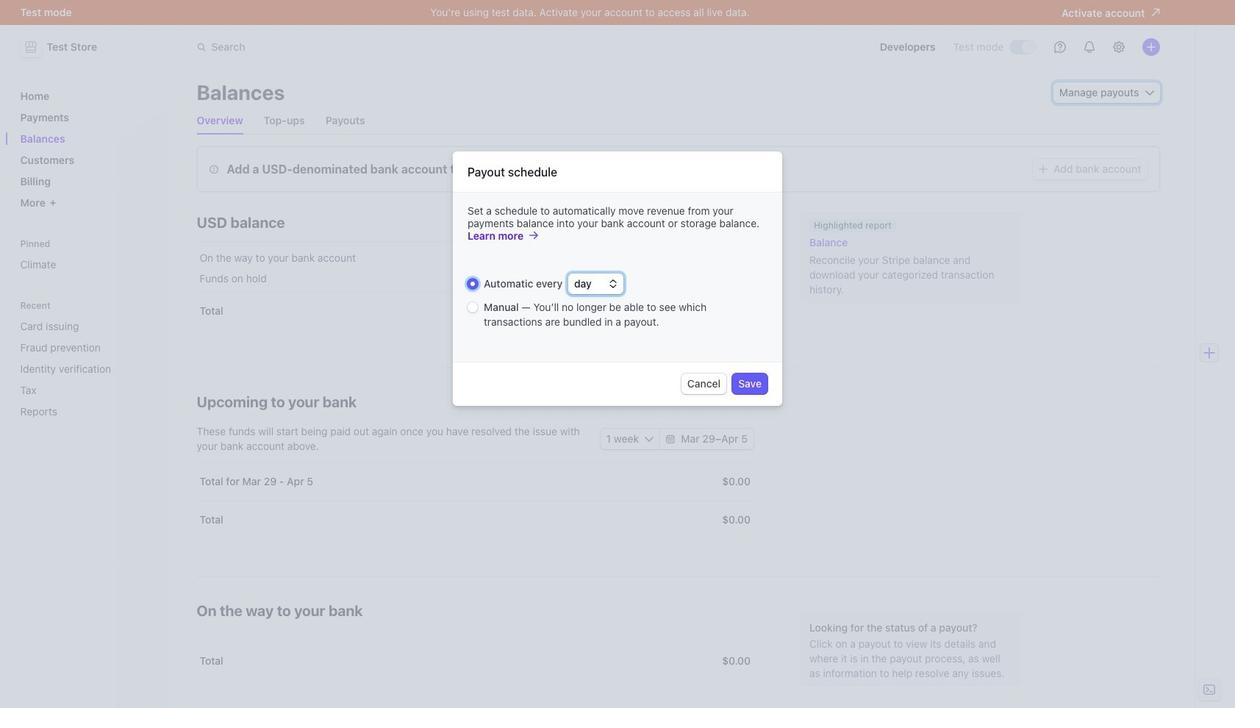 Task type: locate. For each thing, give the bounding box(es) containing it.
row
[[197, 292, 754, 330], [197, 463, 754, 501], [197, 501, 754, 539], [197, 642, 754, 680]]

tab list
[[197, 107, 1160, 135]]

None search field
[[188, 33, 603, 61]]

3 row from the top
[[197, 501, 754, 539]]

2 row from the top
[[197, 463, 754, 501]]

cell
[[663, 304, 751, 319]]

1 vertical spatial grid
[[197, 463, 754, 539]]

svg image
[[1146, 88, 1155, 97], [645, 435, 654, 444], [667, 435, 676, 444]]

2 grid from the top
[[197, 463, 754, 539]]

pinned element
[[14, 238, 159, 277]]

grid
[[197, 242, 754, 330], [197, 463, 754, 539]]

1 recent element from the top
[[14, 300, 159, 424]]

recent element
[[14, 300, 159, 424], [14, 314, 159, 424]]

0 vertical spatial grid
[[197, 242, 754, 330]]

1 horizontal spatial svg image
[[667, 435, 676, 444]]



Task type: describe. For each thing, give the bounding box(es) containing it.
2 horizontal spatial svg image
[[1146, 88, 1155, 97]]

core navigation links element
[[14, 84, 159, 215]]

2 recent element from the top
[[14, 314, 159, 424]]

0 horizontal spatial svg image
[[645, 435, 654, 444]]

cell inside row
[[663, 304, 751, 319]]

svg image
[[1040, 165, 1048, 174]]

1 grid from the top
[[197, 242, 754, 330]]

4 row from the top
[[197, 642, 754, 680]]

1 row from the top
[[197, 292, 754, 330]]



Task type: vqa. For each thing, say whether or not it's contained in the screenshot.
Create a payment link's Create
no



